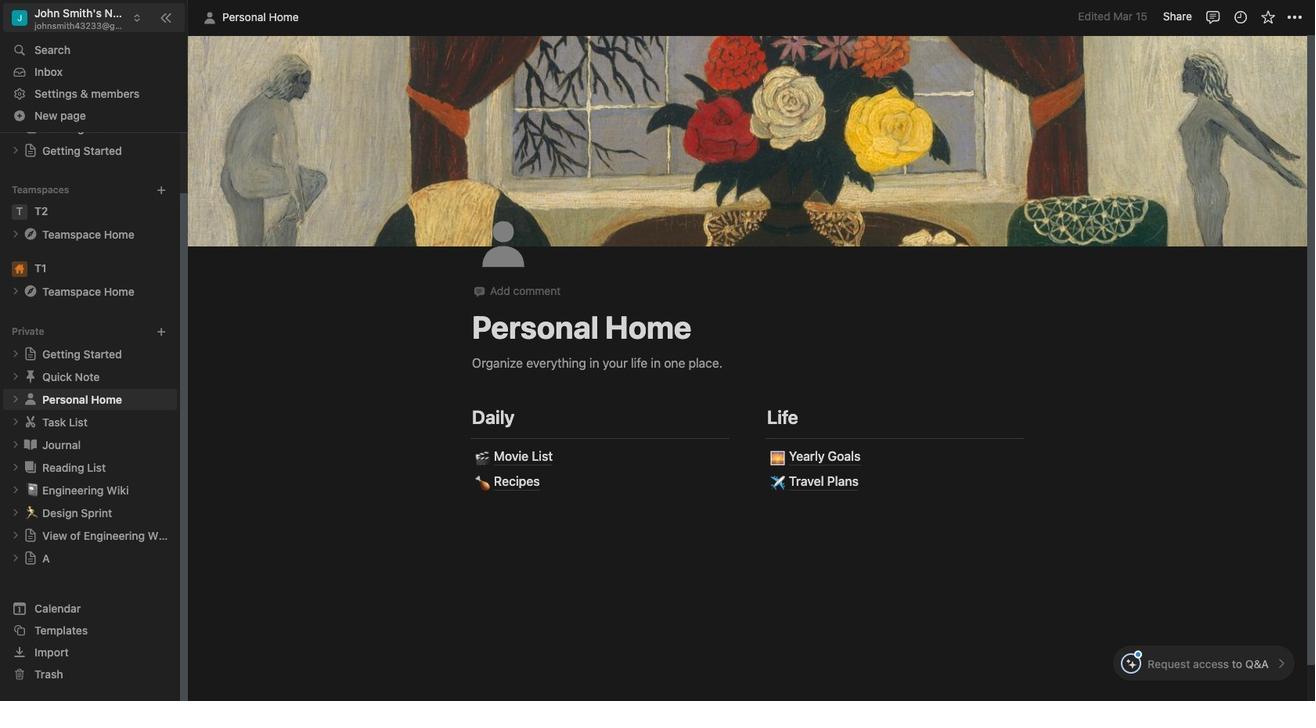 Task type: locate. For each thing, give the bounding box(es) containing it.
change page icon image
[[23, 143, 38, 158], [473, 214, 534, 275], [23, 226, 38, 242], [23, 284, 38, 299], [23, 347, 38, 361], [23, 369, 38, 385], [23, 392, 38, 407], [23, 414, 38, 430], [23, 437, 38, 453], [23, 460, 38, 475], [23, 529, 38, 543], [23, 551, 38, 565]]

open image
[[11, 230, 20, 239], [11, 349, 20, 359], [11, 372, 20, 381], [11, 486, 20, 495], [11, 508, 20, 518]]

4 open image from the top
[[11, 486, 20, 495]]

3 open image from the top
[[11, 395, 20, 404]]

🌅 image
[[771, 448, 785, 467]]

add a page image
[[156, 326, 167, 337]]

7 open image from the top
[[11, 531, 20, 540]]

🎬 image
[[475, 448, 490, 467]]

4 open image from the top
[[11, 417, 20, 427]]

change page icon image for 1st open image from the bottom
[[23, 551, 38, 565]]

5 open image from the top
[[11, 440, 20, 450]]

2 open image from the top
[[11, 287, 20, 296]]

open image
[[11, 146, 20, 155], [11, 287, 20, 296], [11, 395, 20, 404], [11, 417, 20, 427], [11, 440, 20, 450], [11, 463, 20, 472], [11, 531, 20, 540], [11, 554, 20, 563]]

comments image
[[1205, 9, 1221, 25]]

change page icon image for 1st open image from the top of the page
[[23, 143, 38, 158]]

6 open image from the top
[[11, 463, 20, 472]]

t image
[[12, 204, 27, 220]]

change page icon image for first open icon from the top of the page
[[23, 226, 38, 242]]

5 open image from the top
[[11, 508, 20, 518]]

change page icon image for fourth open icon from the bottom of the page
[[23, 347, 38, 361]]

change page icon image for sixth open image from the bottom
[[23, 392, 38, 407]]

change page icon image for 2nd open image from the bottom of the page
[[23, 529, 38, 543]]

8 open image from the top
[[11, 554, 20, 563]]



Task type: vqa. For each thing, say whether or not it's contained in the screenshot.
7th Open image from the top of the page
yes



Task type: describe. For each thing, give the bounding box(es) containing it.
favorite image
[[1260, 9, 1276, 25]]

new teamspace image
[[156, 185, 167, 196]]

change page icon image for second open image from the top
[[23, 284, 38, 299]]

1 open image from the top
[[11, 230, 20, 239]]

change page icon image for sixth open image
[[23, 460, 38, 475]]

change page icon image for 4th open image from the top
[[23, 414, 38, 430]]

2 open image from the top
[[11, 349, 20, 359]]

✈️ image
[[771, 473, 785, 492]]

3 open image from the top
[[11, 372, 20, 381]]

🏃 image
[[25, 504, 39, 522]]

📓 image
[[25, 481, 39, 499]]

close sidebar image
[[160, 11, 172, 24]]

1 open image from the top
[[11, 146, 20, 155]]

updates image
[[1233, 9, 1248, 25]]

change page icon image for fourth open image from the bottom
[[23, 437, 38, 453]]

change page icon image for third open icon from the bottom of the page
[[23, 369, 38, 385]]

🍗 image
[[475, 473, 490, 492]]



